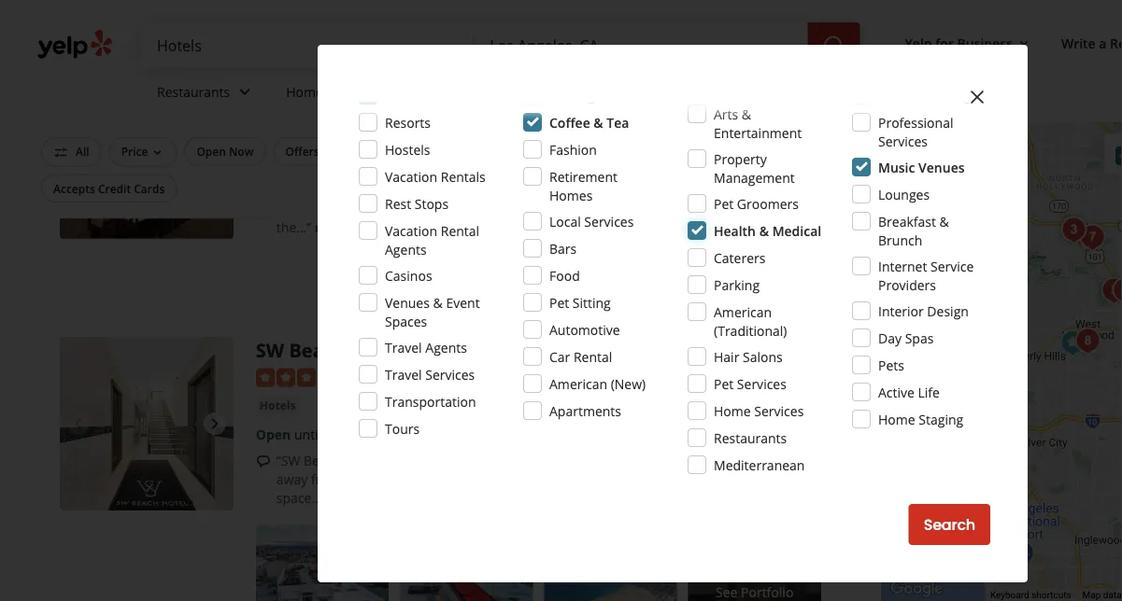 Task type: describe. For each thing, give the bounding box(es) containing it.
downtown,
[[686, 181, 756, 199]]

more link
[[315, 218, 349, 236]]

search image
[[823, 35, 846, 57]]

open for open to all
[[483, 144, 513, 159]]

keyboard shortcuts
[[991, 590, 1072, 602]]

sitting
[[573, 294, 611, 312]]

1 all from the left
[[76, 144, 89, 159]]

keyboard shortcuts button
[[991, 589, 1072, 602]]

open now button
[[185, 137, 266, 166]]

pet for pet groomers
[[714, 195, 734, 213]]

property management
[[714, 150, 795, 186]]

24 chevron down v2 image
[[518, 81, 540, 103]]

see portfolio link
[[689, 526, 821, 602]]

from inside "experience the best of la at the doubletree by hilton los angeles downtown, a full- service hotel in the heart of downtown. located in little tokyo and just a few blocks from the…"
[[789, 200, 818, 217]]

home services inside search dialog
[[714, 402, 804, 420]]

space…"
[[277, 490, 327, 508]]

internet
[[879, 258, 928, 275]]

offers delivery button
[[273, 137, 379, 166]]

home staging
[[879, 411, 964, 429]]

the down best
[[372, 200, 392, 217]]

steps
[[781, 453, 814, 470]]

travel for travel services
[[385, 366, 422, 384]]

tokyo inside "experience the best of la at the doubletree by hilton los angeles downtown, a full- service hotel in the heart of downtown. located in little tokyo and just a few blocks from the…"
[[618, 200, 655, 217]]

accepts credit cards button
[[41, 174, 177, 203]]

brunch
[[879, 231, 923, 249]]

2 all from the left
[[530, 144, 543, 159]]

4.7 link
[[364, 366, 383, 387]]

day
[[879, 330, 902, 347]]

music venues
[[879, 158, 965, 176]]

vacation rentals
[[385, 168, 486, 186]]

google image
[[886, 578, 948, 602]]

offers delivery
[[286, 144, 366, 159]]

next image for doubletree
[[204, 141, 226, 164]]

open until 6:00 pm
[[256, 426, 374, 444]]

open to all
[[483, 144, 543, 159]]

away
[[277, 471, 308, 489]]

tours
[[385, 420, 420, 438]]

map data 
[[1083, 590, 1123, 602]]

at
[[439, 181, 451, 199]]

event
[[446, 294, 480, 312]]

hilton inside "experience the best of la at the doubletree by hilton los angeles downtown, a full- service hotel in the heart of downtown. located in little tokyo and just a few blocks from the…"
[[570, 181, 607, 199]]

few
[[721, 200, 743, 217]]

see portfolio
[[716, 584, 794, 601]]

write
[[1062, 34, 1096, 52]]

salons
[[743, 348, 783, 366]]

2.9 star rating image
[[256, 97, 357, 116]]

map region
[[693, 0, 1123, 602]]

view website
[[705, 261, 804, 282]]

american (new)
[[550, 375, 646, 393]]

hilton los angeles/universal city image
[[1074, 219, 1112, 257]]

(24 reviews) link
[[387, 366, 459, 387]]

day spas
[[879, 330, 934, 347]]

4.7 star rating image
[[256, 369, 357, 388]]

music
[[879, 158, 916, 176]]

hotels button for 2nd hotels link
[[256, 397, 299, 416]]

car
[[550, 348, 571, 366]]

hotels for hotels button associated with 1st hotels link
[[260, 127, 296, 142]]

free wi-fi
[[398, 144, 451, 159]]

homes
[[550, 186, 593, 204]]

0 vertical spatial a
[[1100, 34, 1107, 52]]

military
[[612, 144, 653, 159]]

restaurants,
[[411, 471, 485, 489]]

open up 16 speech v2 icon
[[256, 426, 291, 444]]

16 info v2 image
[[180, 17, 195, 32]]

2 vertical spatial a
[[711, 200, 718, 217]]

write a re
[[1062, 34, 1123, 52]]

24 chevron down v2 image
[[234, 81, 256, 103]]

staging
[[919, 411, 964, 429]]

newest
[[462, 453, 506, 470]]

beach for "sw
[[304, 453, 341, 470]]

massage
[[550, 86, 603, 104]]

accepts credit cards
[[53, 181, 165, 196]]

arts & entertainment
[[714, 105, 802, 142]]

slideshow element for doubletree
[[60, 66, 234, 239]]

accepts
[[53, 181, 95, 196]]

hotel for "sw beach hotel is hermosa's newest addition, located in the center of it all. we're steps away from the beach, restaurants, bars, and entertainment. our stunning rooftop event space…"
[[345, 453, 377, 470]]

delivery
[[322, 144, 366, 159]]

offers for offers military discount
[[575, 144, 609, 159]]

villa brasil motel image
[[993, 445, 1031, 483]]

view website link
[[687, 251, 821, 292]]

sponsored
[[37, 14, 118, 35]]

from inside "sw beach hotel is hermosa's newest addition, located in the center of it all. we're steps away from the beach, restaurants, bars, and entertainment. our stunning rooftop event space…"
[[311, 471, 341, 489]]

0 horizontal spatial little
[[307, 126, 337, 144]]

& for coffee
[[594, 114, 604, 131]]

retirement
[[550, 168, 618, 186]]

bars,
[[488, 471, 519, 489]]

blocks
[[747, 200, 785, 217]]

groomers
[[737, 195, 799, 213]]

interior
[[879, 302, 924, 320]]

active
[[879, 384, 915, 401]]

our
[[644, 471, 667, 489]]

parking
[[714, 276, 760, 294]]

and inside "experience the best of la at the doubletree by hilton los angeles downtown, a full- service hotel in the heart of downtown. located in little tokyo and just a few blocks from the…"
[[658, 200, 682, 217]]

credit
[[98, 181, 131, 196]]

american for american (new)
[[550, 375, 608, 393]]

coffee
[[550, 114, 591, 131]]

open for open now
[[197, 144, 226, 159]]

stunning
[[671, 471, 724, 489]]

pet for pet sitting
[[550, 294, 569, 312]]

pet sitting
[[550, 294, 611, 312]]

casinos
[[385, 267, 432, 285]]

travel services
[[385, 366, 475, 384]]

for
[[936, 34, 954, 52]]

reviews)
[[409, 368, 459, 386]]

search
[[924, 515, 976, 536]]

the left beach,
[[345, 471, 365, 489]]

website
[[744, 261, 804, 282]]

offers military discount button
[[563, 137, 716, 166]]

"experience the best of la at the doubletree by hilton los angeles downtown, a full- service hotel in the heart of downtown. located in little tokyo and just a few blocks from the…"
[[277, 181, 818, 236]]

0 vertical spatial angeles
[[550, 66, 623, 91]]

doubletree by hilton hotel los angeles downtown image
[[60, 66, 234, 239]]

cleaning
[[919, 86, 972, 104]]

to
[[515, 144, 527, 159]]

0 vertical spatial los
[[514, 66, 545, 91]]

shortcuts
[[1032, 590, 1072, 602]]

services down salons
[[737, 375, 787, 393]]

pet services
[[714, 375, 787, 393]]

discount
[[656, 144, 704, 159]]

by inside "experience the best of la at the doubletree by hilton los angeles downtown, a full- service hotel in the heart of downtown. located in little tokyo and just a few blocks from the…"
[[552, 181, 567, 199]]

doubletree inside "experience the best of la at the doubletree by hilton los angeles downtown, a full- service hotel in the heart of downtown. located in little tokyo and just a few blocks from the…"
[[478, 181, 549, 199]]

free
[[398, 144, 422, 159]]

open for open all day
[[256, 155, 291, 172]]

1 vertical spatial agents
[[426, 339, 467, 357]]

services down 'pet services'
[[755, 402, 804, 420]]

0 vertical spatial by
[[369, 66, 391, 91]]

close image
[[967, 86, 989, 108]]

slideshow element for sw
[[60, 337, 234, 511]]

the prospect hollywood image
[[1107, 272, 1123, 310]]

open to all button
[[471, 137, 555, 166]]

offers military discount
[[575, 144, 704, 159]]

fi
[[442, 144, 451, 159]]

downtown
[[628, 66, 730, 91]]

next image for sw
[[204, 413, 226, 436]]

2.9
[[364, 97, 383, 114]]

rental for vacation rental agents
[[441, 222, 480, 240]]

doubletree by hilton hotel los angeles downtown link
[[256, 66, 730, 91]]

services inside business categories 'element'
[[327, 83, 376, 101]]

view
[[705, 261, 740, 282]]

2.9 link
[[364, 95, 383, 115]]

1 horizontal spatial in
[[570, 200, 581, 217]]

los inside "experience the best of la at the doubletree by hilton los angeles downtown, a full- service hotel in the heart of downtown. located in little tokyo and just a few blocks from the…"
[[611, 181, 632, 199]]

0 horizontal spatial doubletree
[[256, 66, 364, 91]]



Task type: locate. For each thing, give the bounding box(es) containing it.
2 vertical spatial hotel
[[345, 453, 377, 470]]

0 vertical spatial pet
[[714, 195, 734, 213]]

& for arts
[[742, 105, 752, 123]]

free wi-fi button
[[386, 137, 464, 166]]

0 vertical spatial and
[[658, 200, 682, 217]]

previous image
[[67, 141, 90, 164]]

1 horizontal spatial tokyo
[[618, 200, 655, 217]]

0 vertical spatial hotels link
[[256, 125, 299, 144]]

1 vertical spatial vacation
[[385, 222, 438, 240]]

travel
[[385, 339, 422, 357], [385, 366, 422, 384]]

restaurants inside search dialog
[[714, 430, 787, 447]]

hotels for hotels button corresponding to 2nd hotels link
[[260, 398, 296, 414]]

open
[[197, 144, 226, 159], [483, 144, 513, 159], [256, 155, 291, 172], [256, 426, 291, 444]]

beach inside "sw beach hotel is hermosa's newest addition, located in the center of it all. we're steps away from the beach, restaurants, bars, and entertainment. our stunning rooftop event space…"
[[304, 453, 341, 470]]

service
[[931, 258, 974, 275]]

search button
[[909, 505, 991, 546]]

1 vertical spatial hotel
[[351, 337, 402, 363]]

& right breakfast
[[940, 213, 950, 230]]

pet
[[714, 195, 734, 213], [550, 294, 569, 312], [714, 375, 734, 393]]

hotel for sw beach hotel
[[351, 337, 402, 363]]

1 horizontal spatial rental
[[574, 348, 613, 366]]

hermosa's
[[394, 453, 459, 470]]

1 vertical spatial tokyo
[[618, 200, 655, 217]]

by up the located
[[552, 181, 567, 199]]

la
[[420, 181, 435, 199]]

hotel left is
[[345, 453, 377, 470]]

0 horizontal spatial american
[[550, 375, 608, 393]]

the left best
[[352, 181, 372, 199]]

2 vertical spatial pet
[[714, 375, 734, 393]]

venues down the professional services
[[919, 158, 965, 176]]

by up 2.9 link
[[369, 66, 391, 91]]

hotel left 24 chevron down v2 icon
[[458, 66, 509, 91]]

beach for sw
[[289, 337, 346, 363]]

los left massage
[[514, 66, 545, 91]]

until
[[294, 426, 322, 444]]

1 vertical spatial angeles
[[635, 181, 683, 199]]

0 horizontal spatial a
[[711, 200, 718, 217]]

1 horizontal spatial all
[[530, 144, 543, 159]]

local
[[550, 213, 581, 230]]

1 horizontal spatial of
[[431, 200, 443, 217]]

los down military
[[611, 181, 632, 199]]

hotels link down 4.7 star rating image
[[256, 397, 299, 416]]

services up little tokyo
[[327, 83, 376, 101]]

angeles
[[550, 66, 623, 91], [635, 181, 683, 199]]

villa brasil motel image
[[993, 445, 1031, 483]]

services inside the professional services
[[879, 132, 928, 150]]

pet for pet services
[[714, 375, 734, 393]]

1 vertical spatial slideshow element
[[60, 337, 234, 511]]

car rental
[[550, 348, 613, 366]]

0 vertical spatial agents
[[385, 241, 427, 258]]

1 horizontal spatial by
[[552, 181, 567, 199]]

open left all
[[256, 155, 291, 172]]

2 vertical spatial of
[[695, 453, 707, 470]]

doubletree by hilton hotel los angeles downtown
[[256, 66, 730, 91]]

& left event in the left of the page
[[433, 294, 443, 312]]

agents inside vacation rental agents
[[385, 241, 427, 258]]

1 vertical spatial next image
[[204, 413, 226, 436]]

travel right 4.7 'link'
[[385, 366, 422, 384]]

1 vertical spatial a
[[759, 181, 766, 199]]

0 vertical spatial beach
[[289, 337, 346, 363]]

& for breakfast
[[940, 213, 950, 230]]

hotel
[[322, 200, 354, 217]]

home down 'pet services'
[[714, 402, 751, 420]]

home inside business categories 'element'
[[286, 83, 323, 101]]

1 vertical spatial and
[[522, 471, 545, 489]]

home services inside business categories 'element'
[[286, 83, 376, 101]]

automotive
[[550, 321, 620, 339]]

& inside breakfast & brunch
[[940, 213, 950, 230]]

tokyo up delivery
[[340, 126, 377, 144]]

rest stops
[[385, 195, 449, 213]]

active life
[[879, 384, 940, 401]]

short stories hotel image
[[1070, 323, 1107, 360]]

life
[[918, 384, 940, 401]]

stops
[[415, 195, 449, 213]]

doubletree up 2.9 star rating image
[[256, 66, 364, 91]]

in
[[357, 200, 368, 217], [570, 200, 581, 217], [615, 453, 626, 470]]

hotels link
[[256, 125, 299, 144], [256, 397, 299, 416]]

0 horizontal spatial home services
[[286, 83, 376, 101]]

0 vertical spatial little
[[307, 126, 337, 144]]

offers inside button
[[286, 144, 319, 159]]

2 hotels from the top
[[260, 398, 296, 414]]

0 horizontal spatial of
[[405, 181, 417, 199]]

event
[[777, 471, 811, 489]]

2 horizontal spatial in
[[615, 453, 626, 470]]

sw beach hotel image
[[60, 337, 234, 511]]

1 vertical spatial hotels button
[[256, 397, 299, 416]]

1 horizontal spatial from
[[789, 200, 818, 217]]

1 travel from the top
[[385, 339, 422, 357]]

0 vertical spatial next image
[[204, 141, 226, 164]]

0 vertical spatial of
[[405, 181, 417, 199]]

0 vertical spatial travel
[[385, 339, 422, 357]]

it
[[711, 453, 719, 470]]

6:00
[[325, 426, 351, 444]]

1 hotels button from the top
[[256, 125, 299, 144]]

map
[[1083, 590, 1102, 602]]

angeles up coffee & tea
[[550, 66, 623, 91]]

a left 'few'
[[711, 200, 718, 217]]

apartments
[[550, 402, 622, 420]]

open left now
[[197, 144, 226, 159]]

& down blocks
[[760, 222, 769, 240]]

agents up the travel services
[[426, 339, 467, 357]]

services up transportation
[[426, 366, 475, 384]]

from up the space…" at the bottom left of page
[[311, 471, 341, 489]]

beach up 4.7 star rating image
[[289, 337, 346, 363]]

internet service providers
[[879, 258, 974, 294]]

food
[[550, 267, 580, 285]]

0 horizontal spatial all
[[76, 144, 89, 159]]

user actions element
[[890, 26, 1123, 64]]

1 vertical spatial restaurants
[[714, 430, 787, 447]]

16 chevron down v2 image
[[1017, 36, 1032, 51]]

2 slideshow element from the top
[[60, 337, 234, 511]]

services down retirement homes on the top of the page
[[585, 213, 634, 230]]

hotels link up open all day
[[256, 125, 299, 144]]

hotels down 4.7 star rating image
[[260, 398, 296, 414]]

16 speech v2 image
[[256, 455, 271, 470]]

& for health
[[760, 222, 769, 240]]

health
[[714, 222, 756, 240]]

1 offers from the left
[[286, 144, 319, 159]]

from up medical
[[789, 200, 818, 217]]

vacation for vacation rental agents
[[385, 222, 438, 240]]

american (traditional)
[[714, 303, 788, 340]]

magic castle hotel image
[[1096, 272, 1123, 310]]

1 vertical spatial hotels link
[[256, 397, 299, 416]]

sw
[[256, 337, 284, 363]]

health & medical
[[714, 222, 822, 240]]

1 vacation from the top
[[385, 168, 438, 186]]

0 vertical spatial restaurants
[[157, 83, 230, 101]]

0 vertical spatial from
[[789, 200, 818, 217]]

previous image
[[67, 413, 90, 436]]

1 vertical spatial travel
[[385, 366, 422, 384]]

0 horizontal spatial and
[[522, 471, 545, 489]]

little down retirement
[[585, 200, 615, 217]]

pet down 'food'
[[550, 294, 569, 312]]

&
[[742, 105, 752, 123], [594, 114, 604, 131], [940, 213, 950, 230], [760, 222, 769, 240], [433, 294, 443, 312]]

entertainment
[[714, 124, 802, 142]]

home services
[[286, 83, 376, 101], [714, 402, 804, 420]]

2 horizontal spatial of
[[695, 453, 707, 470]]

services down the professional
[[879, 132, 928, 150]]

and down addition,
[[522, 471, 545, 489]]

breakfast & brunch
[[879, 213, 950, 249]]

american inside "american (traditional)"
[[714, 303, 772, 321]]

1 next image from the top
[[204, 141, 226, 164]]

doubletree up the located
[[478, 181, 549, 199]]

1 vertical spatial hotels
[[260, 398, 296, 414]]

0 vertical spatial rental
[[441, 222, 480, 240]]

0 vertical spatial hotels button
[[256, 125, 299, 144]]

of inside "sw beach hotel is hermosa's newest addition, located in the center of it all. we're steps away from the beach, restaurants, bars, and entertainment. our stunning rooftop event space…"
[[695, 453, 707, 470]]

"experience
[[277, 181, 348, 199]]

more
[[315, 218, 349, 236]]

travel for travel agents
[[385, 339, 422, 357]]

slideshow element
[[60, 66, 234, 239], [60, 337, 234, 511]]

agents up casinos
[[385, 241, 427, 258]]

venues up spaces on the left bottom of page
[[385, 294, 430, 312]]

1 vertical spatial from
[[311, 471, 341, 489]]

mediterranean
[[714, 457, 805, 474]]

0 vertical spatial hotels
[[260, 127, 296, 142]]

2 vacation from the top
[[385, 222, 438, 240]]

in inside "sw beach hotel is hermosa's newest addition, located in the center of it all. we're steps away from the beach, restaurants, bars, and entertainment. our stunning rooftop event space…"
[[615, 453, 626, 470]]

keyboard
[[991, 590, 1030, 602]]

little up offers delivery
[[307, 126, 337, 144]]

& right arts
[[742, 105, 752, 123]]

resorts
[[385, 114, 431, 131]]

1 horizontal spatial a
[[759, 181, 766, 199]]

2 next image from the top
[[204, 413, 226, 436]]

1 vertical spatial beach
[[304, 453, 341, 470]]

None search field
[[142, 22, 864, 67]]

0 horizontal spatial venues
[[385, 294, 430, 312]]

tea
[[607, 114, 630, 131]]

rental inside vacation rental agents
[[441, 222, 480, 240]]

pet down the hair
[[714, 375, 734, 393]]

& inside venues & event spaces
[[433, 294, 443, 312]]

the
[[352, 181, 372, 199], [454, 181, 474, 199], [372, 200, 392, 217], [629, 453, 649, 470], [345, 471, 365, 489]]

2 hotels button from the top
[[256, 397, 299, 416]]

a left full-
[[759, 181, 766, 199]]

retirement homes
[[550, 168, 618, 204]]

and left just
[[658, 200, 682, 217]]

0 horizontal spatial los
[[514, 66, 545, 91]]

0 horizontal spatial in
[[357, 200, 368, 217]]

16 filter v2 image
[[53, 145, 68, 160]]

sw beach hotel link
[[256, 337, 402, 363]]

service
[[277, 200, 319, 217]]

hilton up resorts
[[396, 66, 454, 91]]

home down the active
[[879, 411, 916, 429]]

1 horizontal spatial los
[[611, 181, 632, 199]]

restaurants up we're
[[714, 430, 787, 447]]

0 vertical spatial doubletree
[[256, 66, 364, 91]]

day
[[314, 155, 337, 172]]

& inside "arts & entertainment"
[[742, 105, 752, 123]]

1 horizontal spatial doubletree
[[478, 181, 549, 199]]

professional services
[[879, 114, 954, 150]]

pet groomers
[[714, 195, 799, 213]]

1 horizontal spatial home services
[[714, 402, 804, 420]]

1 horizontal spatial offers
[[575, 144, 609, 159]]

& left tea at the top of the page
[[594, 114, 604, 131]]

los
[[514, 66, 545, 91], [611, 181, 632, 199]]

american for american (traditional)
[[714, 303, 772, 321]]

design
[[928, 302, 969, 320]]

0 horizontal spatial by
[[369, 66, 391, 91]]

0 horizontal spatial hilton
[[396, 66, 454, 91]]

interior design
[[879, 302, 969, 320]]

hostels
[[385, 141, 430, 158]]

1 hotels from the top
[[260, 127, 296, 142]]

american up (traditional) in the right bottom of the page
[[714, 303, 772, 321]]

1 vertical spatial home services
[[714, 402, 804, 420]]

1 horizontal spatial little
[[585, 200, 615, 217]]

a left re
[[1100, 34, 1107, 52]]

search dialog
[[0, 0, 1123, 602]]

4.7
[[364, 368, 383, 386]]

2 hotels link from the top
[[256, 397, 299, 416]]

open now
[[197, 144, 254, 159]]

angeles inside "experience the best of la at the doubletree by hilton los angeles downtown, a full- service hotel in the heart of downtown. located in little tokyo and just a few blocks from the…"
[[635, 181, 683, 199]]

rental up american (new)
[[574, 348, 613, 366]]

hotels button
[[256, 125, 299, 144], [256, 397, 299, 416]]

yelp for business
[[905, 34, 1013, 52]]

business
[[958, 34, 1013, 52]]

hotel
[[458, 66, 509, 91], [351, 337, 402, 363], [345, 453, 377, 470]]

restaurants inside restaurants link
[[157, 83, 230, 101]]

rental down downtown.
[[441, 222, 480, 240]]

we're
[[743, 453, 778, 470]]

caterers
[[714, 249, 766, 267]]

1 vertical spatial doubletree
[[478, 181, 549, 199]]

all right 16 filter v2 'icon'
[[76, 144, 89, 159]]

home services down 'pet services'
[[714, 402, 804, 420]]

vacation down heart
[[385, 222, 438, 240]]

1 vertical spatial pet
[[550, 294, 569, 312]]

of left la at the left of the page
[[405, 181, 417, 199]]

business categories element
[[142, 67, 1123, 122]]

home up little tokyo
[[286, 83, 323, 101]]

re
[[1111, 34, 1123, 52]]

2 travel from the top
[[385, 366, 422, 384]]

tokyo
[[340, 126, 377, 144], [618, 200, 655, 217]]

0 vertical spatial venues
[[919, 158, 965, 176]]

0 vertical spatial home services
[[286, 83, 376, 101]]

(new)
[[611, 375, 646, 393]]

rental for car rental
[[574, 348, 613, 366]]

1 vertical spatial american
[[550, 375, 608, 393]]

0 vertical spatial vacation
[[385, 168, 438, 186]]

0 vertical spatial hilton
[[396, 66, 454, 91]]

restaurants left 24 chevron down v2 image
[[157, 83, 230, 101]]

by
[[369, 66, 391, 91], [552, 181, 567, 199]]

hampton inn & suites los angeles/hollywood image
[[1117, 293, 1123, 330]]

vacation for vacation rentals
[[385, 168, 438, 186]]

1 vertical spatial venues
[[385, 294, 430, 312]]

1 horizontal spatial restaurants
[[714, 430, 787, 447]]

venues & event spaces
[[385, 294, 480, 330]]

the right the at
[[454, 181, 474, 199]]

0 horizontal spatial from
[[311, 471, 341, 489]]

1 horizontal spatial venues
[[919, 158, 965, 176]]

offers
[[286, 144, 319, 159], [575, 144, 609, 159]]

tokyo down offers military discount button
[[618, 200, 655, 217]]

home
[[286, 83, 323, 101], [879, 86, 916, 104], [714, 402, 751, 420], [879, 411, 916, 429]]

1 horizontal spatial and
[[658, 200, 682, 217]]

entertainment.
[[549, 471, 640, 489]]

filters group
[[37, 137, 720, 203]]

all right to
[[530, 144, 543, 159]]

1 vertical spatial by
[[552, 181, 567, 199]]

0 vertical spatial tokyo
[[340, 126, 377, 144]]

travel down spaces on the left bottom of page
[[385, 339, 422, 357]]

palihouse lobby lounge café & bar image
[[1055, 325, 1092, 362]]

offers for offers delivery
[[286, 144, 319, 159]]

2 horizontal spatial a
[[1100, 34, 1107, 52]]

1 vertical spatial rental
[[574, 348, 613, 366]]

coffee & tea
[[550, 114, 630, 131]]

0 horizontal spatial tokyo
[[340, 126, 377, 144]]

and inside "sw beach hotel is hermosa's newest addition, located in the center of it all. we're steps away from the beach, restaurants, bars, and entertainment. our stunning rooftop event space…"
[[522, 471, 545, 489]]

1 vertical spatial little
[[585, 200, 615, 217]]

1 hotels link from the top
[[256, 125, 299, 144]]

home up the professional
[[879, 86, 916, 104]]

american down "car rental"
[[550, 375, 608, 393]]

0 horizontal spatial restaurants
[[157, 83, 230, 101]]

little inside "experience the best of la at the doubletree by hilton los angeles downtown, a full- service hotel in the heart of downtown. located in little tokyo and just a few blocks from the…"
[[585, 200, 615, 217]]

0 horizontal spatial angeles
[[550, 66, 623, 91]]

next image
[[204, 141, 226, 164], [204, 413, 226, 436]]

1 vertical spatial of
[[431, 200, 443, 217]]

hotels button down 4.7 star rating image
[[256, 397, 299, 416]]

vacation inside vacation rental agents
[[385, 222, 438, 240]]

1 vertical spatial los
[[611, 181, 632, 199]]

offers inside button
[[575, 144, 609, 159]]

beach down open until 6:00 pm
[[304, 453, 341, 470]]

the aster image
[[1117, 276, 1123, 314]]

1 horizontal spatial american
[[714, 303, 772, 321]]

2 offers from the left
[[575, 144, 609, 159]]

angeles down offers military discount button
[[635, 181, 683, 199]]

the up our
[[629, 453, 649, 470]]

open all day
[[256, 155, 337, 172]]

a
[[1100, 34, 1107, 52], [759, 181, 766, 199], [711, 200, 718, 217]]

hotel up 4.7 'link'
[[351, 337, 402, 363]]

1 horizontal spatial angeles
[[635, 181, 683, 199]]

& for venues
[[433, 294, 443, 312]]

cards
[[134, 181, 165, 196]]

el royale hotel studio city image
[[1056, 212, 1093, 249], [1056, 212, 1093, 249]]

hilton up "local services"
[[570, 181, 607, 199]]

vacation down free
[[385, 168, 438, 186]]

1 horizontal spatial hilton
[[570, 181, 607, 199]]

spaces
[[385, 313, 427, 330]]

hotel inside "sw beach hotel is hermosa's newest addition, located in the center of it all. we're steps away from the beach, restaurants, bars, and entertainment. our stunning rooftop event space…"
[[345, 453, 377, 470]]

all button
[[41, 137, 102, 167]]

open left to
[[483, 144, 513, 159]]

sw beach hotel
[[256, 337, 402, 363]]

0 vertical spatial american
[[714, 303, 772, 321]]

beach,
[[368, 471, 408, 489]]

venues inside venues & event spaces
[[385, 294, 430, 312]]

vacation rental agents
[[385, 222, 480, 258]]

hotels up open all day
[[260, 127, 296, 142]]

1 vertical spatial hilton
[[570, 181, 607, 199]]

0 vertical spatial hotel
[[458, 66, 509, 91]]

1 slideshow element from the top
[[60, 66, 234, 239]]

of
[[405, 181, 417, 199], [431, 200, 443, 217], [695, 453, 707, 470]]

home services up little tokyo
[[286, 83, 376, 101]]

(traditional)
[[714, 322, 788, 340]]

hotels button for 1st hotels link
[[256, 125, 299, 144]]

of down the at
[[431, 200, 443, 217]]

0 horizontal spatial offers
[[286, 144, 319, 159]]

0 horizontal spatial rental
[[441, 222, 480, 240]]

0 vertical spatial slideshow element
[[60, 66, 234, 239]]

wi-
[[425, 144, 442, 159]]

sponsored results
[[37, 14, 176, 35]]

local services
[[550, 213, 634, 230]]

pet right just
[[714, 195, 734, 213]]

of left it
[[695, 453, 707, 470]]

yelp for business button
[[898, 26, 1039, 60]]

hotels button up open all day
[[256, 125, 299, 144]]



Task type: vqa. For each thing, say whether or not it's contained in the screenshot.
the celina v. image
no



